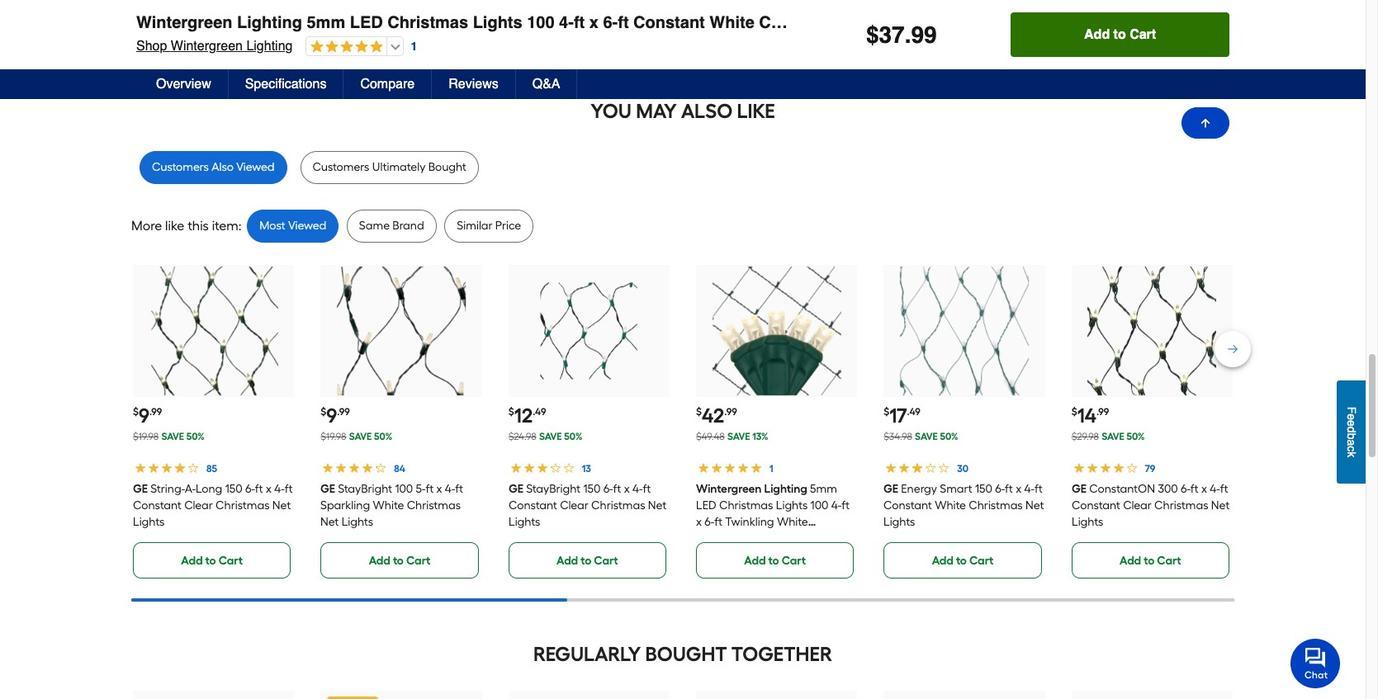 Task type: describe. For each thing, give the bounding box(es) containing it.
more like this item :
[[131, 218, 242, 234]]

staybright 150 6-ft x 4-ft constant clear christmas net lights
[[508, 482, 666, 529]]

$ for string-a-long 150 6-ft x 4-ft constant clear christmas net lights
[[133, 406, 139, 418]]

14 list item
[[1072, 265, 1233, 579]]

$24.98 save 50%
[[508, 431, 583, 443]]

constant inside constanton 300 6-ft x 4-ft constant clear christmas net lights
[[1072, 499, 1120, 513]]

x inside energy smart 150 6-ft x 4-ft constant white christmas net lights
[[1016, 482, 1022, 496]]

to inside button
[[1114, 27, 1126, 42]]

5mm inside 5mm led christmas lights 100 4-ft x 6-ft twinkling white christmas net lights energy star
[[810, 482, 837, 496]]

$24.98
[[508, 431, 537, 443]]

clear for 12
[[560, 499, 588, 513]]

add to cart inside 14 list item
[[1120, 554, 1181, 568]]

christmas inside constanton 300 6-ft x 4-ft constant clear christmas net lights
[[1154, 499, 1208, 513]]

a-
[[185, 482, 196, 496]]

smart
[[940, 482, 973, 496]]

ge for energy smart 150 6-ft x 4-ft constant white christmas net lights
[[884, 482, 899, 496]]

x inside constanton 300 6-ft x 4-ft constant clear christmas net lights
[[1201, 482, 1207, 496]]

1
[[411, 39, 417, 53]]

1 horizontal spatial 100
[[527, 13, 555, 32]]

twinkling
[[725, 515, 774, 529]]

50% for 300
[[1127, 431, 1145, 443]]

add to cart inside 42 list item
[[744, 554, 806, 568]]

like
[[165, 218, 184, 234]]

star inside 5mm led christmas lights 100 4-ft x 6-ft twinkling white christmas net lights energy star
[[696, 548, 723, 562]]

constanton 300 6-ft x 4-ft constant clear christmas net lights
[[1072, 482, 1230, 529]]

6- inside energy smart 150 6-ft x 4-ft constant white christmas net lights
[[996, 482, 1005, 496]]

this
[[188, 218, 209, 234]]

4- inside energy smart 150 6-ft x 4-ft constant white christmas net lights
[[1025, 482, 1035, 496]]

sparkling
[[321, 499, 370, 513]]

$29.98 save 50%
[[1072, 431, 1145, 443]]

x inside staybright 100 5-ft x 4-ft sparkling white christmas net lights
[[437, 482, 443, 496]]

same
[[359, 219, 390, 233]]

net inside constanton 300 6-ft x 4-ft constant clear christmas net lights
[[1211, 499, 1230, 513]]

add to cart button
[[1011, 12, 1230, 57]]

arrow up image
[[1199, 116, 1212, 130]]

constant inside energy smart 150 6-ft x 4-ft constant white christmas net lights
[[884, 499, 932, 513]]

you may also like
[[591, 99, 775, 123]]

you
[[591, 99, 632, 123]]

17
[[890, 404, 907, 428]]

price
[[495, 219, 521, 233]]

ge string-a-long 150 6-ft x 4-ft constant clear christmas net lights image
[[149, 267, 278, 396]]

ge for constanton 300 6-ft x 4-ft constant clear christmas net lights
[[1072, 482, 1087, 496]]

energy
[[901, 482, 937, 496]]

b
[[1345, 433, 1359, 440]]

cart inside add to cart button
[[1130, 27, 1156, 42]]

bought
[[428, 160, 466, 174]]

$ for 5mm led christmas lights 100 4-ft x 6-ft twinkling white christmas net lights energy star
[[696, 406, 702, 418]]

$29.98
[[1072, 431, 1099, 443]]

$19.98 for string-
[[133, 431, 159, 443]]

lights inside string-a-long 150 6-ft x 4-ft constant clear christmas net lights
[[133, 515, 165, 529]]

4- inside 5mm led christmas lights 100 4-ft x 6-ft twinkling white christmas net lights energy star
[[831, 499, 842, 513]]

reviews
[[449, 77, 499, 92]]

save for smart
[[915, 431, 938, 443]]

.49 for 17
[[907, 406, 921, 418]]

customers ultimately bought
[[313, 160, 466, 174]]

specifications
[[245, 77, 327, 92]]

add to cart inside 12 "list item"
[[557, 554, 618, 568]]

x inside staybright 150 6-ft x 4-ft constant clear christmas net lights
[[624, 482, 630, 496]]

customers for customers also viewed
[[152, 160, 209, 174]]

regularly bought together
[[534, 642, 832, 666]]

white inside staybright 100 5-ft x 4-ft sparkling white christmas net lights
[[373, 499, 404, 513]]

q&a button
[[516, 69, 578, 99]]

12
[[514, 404, 533, 428]]

wintergreen lighting 5mm led christmas lights 100 4-ft x 6-ft twinkling white christmas net lights energy star image
[[712, 267, 841, 396]]

together
[[731, 642, 832, 666]]

constant inside string-a-long 150 6-ft x 4-ft constant clear christmas net lights
[[133, 499, 182, 513]]

$49.48 save 13%
[[696, 431, 769, 443]]

17 list item
[[884, 265, 1045, 579]]

300
[[1158, 482, 1178, 496]]

wintergreen lighting 5mm led christmas lights 100 4-ft x 6-ft constant white christmas net lights energy star
[[136, 13, 1048, 32]]

most viewed
[[260, 219, 326, 233]]

6- inside constanton 300 6-ft x 4-ft constant clear christmas net lights
[[1181, 482, 1190, 496]]

100 inside staybright 100 5-ft x 4-ft sparkling white christmas net lights
[[395, 482, 413, 496]]

cart inside 42 list item
[[782, 554, 806, 568]]

cart inside 12 "list item"
[[594, 554, 618, 568]]

net inside string-a-long 150 6-ft x 4-ft constant clear christmas net lights
[[272, 499, 291, 513]]

14
[[1077, 404, 1097, 428]]

$ 17 .49
[[884, 404, 921, 428]]

customers for customers ultimately bought
[[313, 160, 369, 174]]

4- inside staybright 100 5-ft x 4-ft sparkling white christmas net lights
[[445, 482, 456, 496]]

5 stars image
[[307, 40, 384, 55]]

lights inside staybright 100 5-ft x 4-ft sparkling white christmas net lights
[[342, 515, 374, 529]]

to inside 14 list item
[[1144, 554, 1155, 568]]

constant inside staybright 150 6-ft x 4-ft constant clear christmas net lights
[[508, 499, 557, 513]]

$ 9 .99 for string-
[[133, 404, 162, 428]]

99
[[911, 21, 937, 48]]

more
[[131, 218, 162, 234]]

most
[[260, 219, 285, 233]]

wintergreen for wintergreen lighting 5mm led christmas lights 100 4-ft x 6-ft constant white christmas net lights energy star
[[136, 13, 232, 32]]

specifications button
[[229, 69, 344, 99]]

f e e d b a c k button
[[1337, 381, 1366, 484]]

$19.98 save 50% for staybright
[[321, 431, 392, 443]]

cart inside 14 list item
[[1157, 554, 1181, 568]]

$ 9 .99 for staybright
[[321, 404, 350, 428]]

save for a-
[[161, 431, 184, 443]]

shop wintergreen lighting
[[136, 39, 293, 54]]

compare
[[360, 77, 415, 92]]

similar price
[[457, 219, 521, 233]]

save for led
[[727, 431, 750, 443]]

string-a-long 150 6-ft x 4-ft constant clear christmas net lights
[[133, 482, 293, 529]]

1 add to cart list item from the left
[[884, 0, 1045, 52]]

add inside 42 list item
[[744, 554, 766, 568]]

$ for staybright 150 6-ft x 4-ft constant clear christmas net lights
[[508, 406, 514, 418]]

1 vertical spatial wintergreen
[[171, 39, 243, 54]]

net inside energy smart 150 6-ft x 4-ft constant white christmas net lights
[[1026, 499, 1044, 513]]

net inside 5mm led christmas lights 100 4-ft x 6-ft twinkling white christmas net lights energy star
[[753, 532, 771, 546]]

k
[[1345, 452, 1359, 458]]

ge for string-a-long 150 6-ft x 4-ft constant clear christmas net lights
[[133, 482, 148, 496]]

ultimately
[[372, 160, 426, 174]]

$34.98 save 50%
[[884, 431, 958, 443]]

led inside 5mm led christmas lights 100 4-ft x 6-ft twinkling white christmas net lights energy star
[[696, 499, 717, 513]]

$ for energy smart 150 6-ft x 4-ft constant white christmas net lights
[[884, 406, 890, 418]]

ge staybright 100 5-ft x 4-ft sparkling white christmas net lights image
[[337, 267, 466, 396]]

1 vertical spatial also
[[212, 160, 234, 174]]

$19.98 for staybright
[[321, 431, 346, 443]]

ge energy smart 150 6-ft x 4-ft constant white christmas net lights image
[[900, 267, 1029, 396]]

$ for constanton 300 6-ft x 4-ft constant clear christmas net lights
[[1072, 406, 1077, 418]]

1 horizontal spatial viewed
[[288, 219, 326, 233]]

:
[[238, 218, 242, 234]]

add to cart link inside 14 list item
[[1072, 543, 1230, 579]]

overview button
[[140, 69, 229, 99]]

$ 37 . 99
[[866, 21, 937, 48]]

lights inside energy smart 150 6-ft x 4-ft constant white christmas net lights
[[884, 515, 916, 529]]

$ 14 .99
[[1072, 404, 1109, 428]]

southdeep products image
[[1072, 0, 1233, 4]]

12 list item
[[508, 265, 670, 579]]

like
[[737, 99, 775, 123]]

.49 for 12
[[533, 406, 546, 418]]

brand
[[393, 219, 424, 233]]

q&a
[[532, 77, 560, 92]]



Task type: vqa. For each thing, say whether or not it's contained in the screenshot.


Task type: locate. For each thing, give the bounding box(es) containing it.
also
[[681, 99, 733, 123], [212, 160, 234, 174]]

$49.48
[[696, 431, 725, 443]]

ge constanton 300 6-ft x 4-ft constant clear christmas net lights image
[[1088, 267, 1217, 396]]

staybright inside staybright 150 6-ft x 4-ft constant clear christmas net lights
[[526, 482, 580, 496]]

6- inside string-a-long 150 6-ft x 4-ft constant clear christmas net lights
[[245, 482, 255, 496]]

add inside 12 "list item"
[[557, 554, 578, 568]]

$34.98
[[884, 431, 913, 443]]

$ 12 .49
[[508, 404, 546, 428]]

viewed right most
[[288, 219, 326, 233]]

ge for staybright 150 6-ft x 4-ft constant clear christmas net lights
[[508, 482, 523, 496]]

regularly bought together heading
[[131, 638, 1235, 671]]

42
[[702, 404, 725, 428]]

2 .99 from the left
[[337, 406, 350, 418]]

150
[[225, 482, 242, 496], [583, 482, 600, 496], [976, 482, 993, 496]]

staybright inside staybright 100 5-ft x 4-ft sparkling white christmas net lights
[[338, 482, 393, 496]]

add inside 14 list item
[[1120, 554, 1141, 568]]

1 horizontal spatial led
[[696, 499, 717, 513]]

may
[[636, 99, 677, 123]]

5 50% from the left
[[1127, 431, 1145, 443]]

1 horizontal spatial staybright
[[526, 482, 580, 496]]

.99 for string-a-long 150 6-ft x 4-ft constant clear christmas net lights
[[149, 406, 162, 418]]

lights
[[473, 13, 522, 32], [876, 13, 925, 32], [776, 499, 808, 513], [133, 515, 165, 529], [342, 515, 374, 529], [508, 515, 540, 529], [884, 515, 916, 529], [1072, 515, 1103, 529], [774, 532, 806, 546]]

150 inside energy smart 150 6-ft x 4-ft constant white christmas net lights
[[976, 482, 993, 496]]

add to cart link inside 17 list item
[[884, 543, 1042, 579]]

christmas inside staybright 150 6-ft x 4-ft constant clear christmas net lights
[[591, 499, 645, 513]]

100
[[527, 13, 555, 32], [395, 482, 413, 496], [811, 499, 829, 513]]

$19.98 up sparkling
[[321, 431, 346, 443]]

.99 for 5mm led christmas lights 100 4-ft x 6-ft twinkling white christmas net lights energy star
[[725, 406, 737, 418]]

ge inside 12 "list item"
[[508, 482, 523, 496]]

1 horizontal spatial add to cart list item
[[1072, 0, 1233, 52]]

lighting up twinkling
[[764, 482, 808, 496]]

same brand
[[359, 219, 424, 233]]

4 .99 from the left
[[1097, 406, 1109, 418]]

1 vertical spatial star
[[696, 548, 723, 562]]

3 50% from the left
[[564, 431, 583, 443]]

add to cart link inside 12 "list item"
[[508, 543, 666, 579]]

0 horizontal spatial also
[[212, 160, 234, 174]]

staybright for 12
[[526, 482, 580, 496]]

regularly
[[534, 642, 641, 666]]

$ 42 .99
[[696, 404, 737, 428]]

1 clear from the left
[[184, 499, 213, 513]]

staybright up sparkling
[[338, 482, 393, 496]]

1 horizontal spatial 9 list item
[[321, 265, 482, 579]]

staybright
[[338, 482, 393, 496], [526, 482, 580, 496]]

clear down $24.98 save 50%
[[560, 499, 588, 513]]

0 horizontal spatial $19.98 save 50%
[[133, 431, 205, 443]]

0 horizontal spatial 100
[[395, 482, 413, 496]]

1 horizontal spatial customers
[[313, 160, 369, 174]]

to inside 42 list item
[[769, 554, 779, 568]]

1 horizontal spatial energy
[[930, 13, 1000, 32]]

1 ge from the left
[[133, 482, 148, 496]]

5 save from the left
[[915, 431, 938, 443]]

2 save from the left
[[349, 431, 372, 443]]

lights inside staybright 150 6-ft x 4-ft constant clear christmas net lights
[[508, 515, 540, 529]]

1 horizontal spatial $19.98 save 50%
[[321, 431, 392, 443]]

50% inside 17 list item
[[940, 431, 958, 443]]

x inside string-a-long 150 6-ft x 4-ft constant clear christmas net lights
[[266, 482, 272, 496]]

13%
[[753, 431, 769, 443]]

save for 100
[[349, 431, 372, 443]]

cart inside 17 list item
[[970, 554, 994, 568]]

christmas inside staybright 100 5-ft x 4-ft sparkling white christmas net lights
[[407, 499, 461, 513]]

2 $19.98 save 50% from the left
[[321, 431, 392, 443]]

f
[[1345, 407, 1359, 414]]

0 horizontal spatial add to cart list item
[[884, 0, 1045, 52]]

long
[[196, 482, 222, 496]]

2 $ 9 .99 from the left
[[321, 404, 350, 428]]

4- inside staybright 150 6-ft x 4-ft constant clear christmas net lights
[[632, 482, 643, 496]]

0 horizontal spatial staybright
[[338, 482, 393, 496]]

50% inside 12 "list item"
[[564, 431, 583, 443]]

add inside button
[[1084, 27, 1110, 42]]

clear for 14
[[1123, 499, 1152, 513]]

2 e from the top
[[1345, 421, 1359, 427]]

$ inside $ 14 .99
[[1072, 406, 1077, 418]]

add to cart link inside 42 list item
[[696, 543, 854, 579]]

0 vertical spatial led
[[350, 13, 383, 32]]

save inside 12 "list item"
[[539, 431, 562, 443]]

5-
[[416, 482, 426, 496]]

white inside 5mm led christmas lights 100 4-ft x 6-ft twinkling white christmas net lights energy star
[[777, 515, 808, 529]]

0 vertical spatial lighting
[[237, 13, 302, 32]]

9 for staybright
[[326, 404, 337, 428]]

add to cart inside 17 list item
[[932, 554, 994, 568]]

42 list item
[[696, 265, 857, 579]]

lighting for wintergreen lighting 5mm led christmas lights 100 4-ft x 6-ft constant white christmas net lights energy star
[[237, 13, 302, 32]]

150 inside string-a-long 150 6-ft x 4-ft constant clear christmas net lights
[[225, 482, 242, 496]]

customers left ultimately
[[313, 160, 369, 174]]

50% for 150
[[564, 431, 583, 443]]

2 50% from the left
[[374, 431, 392, 443]]

1 vertical spatial energy
[[809, 532, 851, 546]]

0 vertical spatial wintergreen
[[136, 13, 232, 32]]

wintergreen
[[136, 13, 232, 32], [171, 39, 243, 54], [696, 482, 762, 496]]

save inside 42 list item
[[727, 431, 750, 443]]

6-
[[603, 13, 618, 32], [245, 482, 255, 496], [603, 482, 613, 496], [996, 482, 1005, 496], [1181, 482, 1190, 496], [705, 515, 714, 529]]

also left like
[[681, 99, 733, 123]]

staybright 100 5-ft x 4-ft sparkling white christmas net lights
[[321, 482, 464, 529]]

1 horizontal spatial 150
[[583, 482, 600, 496]]

5mm
[[307, 13, 345, 32], [810, 482, 837, 496]]

1 horizontal spatial $19.98
[[321, 431, 346, 443]]

2 150 from the left
[[583, 482, 600, 496]]

wintergreen up shop wintergreen lighting
[[136, 13, 232, 32]]

.49 up $24.98 save 50%
[[533, 406, 546, 418]]

ge left energy
[[884, 482, 899, 496]]

christmas inside string-a-long 150 6-ft x 4-ft constant clear christmas net lights
[[216, 499, 270, 513]]

9
[[139, 404, 149, 428], [326, 404, 337, 428]]

2 vertical spatial lighting
[[764, 482, 808, 496]]

3 150 from the left
[[976, 482, 993, 496]]

2 .49 from the left
[[907, 406, 921, 418]]

energy inside 5mm led christmas lights 100 4-ft x 6-ft twinkling white christmas net lights energy star
[[809, 532, 851, 546]]

.49 up $34.98 save 50%
[[907, 406, 921, 418]]

1 horizontal spatial 5mm
[[810, 482, 837, 496]]

1 horizontal spatial also
[[681, 99, 733, 123]]

.99 for staybright 100 5-ft x 4-ft sparkling white christmas net lights
[[337, 406, 350, 418]]

2 add to cart list item from the left
[[1072, 0, 1233, 52]]

0 horizontal spatial clear
[[184, 499, 213, 513]]

50% right $34.98
[[940, 431, 958, 443]]

customers
[[152, 160, 209, 174], [313, 160, 369, 174]]

lighting for wintergreen lighting
[[764, 482, 808, 496]]

lights inside constanton 300 6-ft x 4-ft constant clear christmas net lights
[[1072, 515, 1103, 529]]

save up string-
[[161, 431, 184, 443]]

6- inside 5mm led christmas lights 100 4-ft x 6-ft twinkling white christmas net lights energy star
[[705, 515, 714, 529]]

1 vertical spatial led
[[696, 499, 717, 513]]

clear down a- at the left of page
[[184, 499, 213, 513]]

net
[[845, 13, 871, 32], [272, 499, 291, 513], [648, 499, 666, 513], [1026, 499, 1044, 513], [1211, 499, 1230, 513], [321, 515, 339, 529], [753, 532, 771, 546]]

1 staybright from the left
[[338, 482, 393, 496]]

1 e from the top
[[1345, 414, 1359, 421]]

6 save from the left
[[1102, 431, 1125, 443]]

chat invite button image
[[1291, 638, 1341, 689]]

to
[[205, 27, 216, 41], [393, 27, 404, 41], [581, 27, 592, 41], [769, 27, 779, 41], [956, 27, 967, 41], [1144, 27, 1155, 41], [1114, 27, 1126, 42], [205, 554, 216, 568], [393, 554, 404, 568], [581, 554, 592, 568], [769, 554, 779, 568], [956, 554, 967, 568], [1144, 554, 1155, 568]]

$ 9 .99
[[133, 404, 162, 428], [321, 404, 350, 428]]

$ inside $ 17 .49
[[884, 406, 890, 418]]

1 horizontal spatial 9
[[326, 404, 337, 428]]

0 horizontal spatial energy
[[809, 532, 851, 546]]

2 customers from the left
[[313, 160, 369, 174]]

net inside staybright 150 6-ft x 4-ft constant clear christmas net lights
[[648, 499, 666, 513]]

2 9 from the left
[[326, 404, 337, 428]]

similar
[[457, 219, 493, 233]]

staybright down $24.98 save 50%
[[526, 482, 580, 496]]

ge up sparkling
[[321, 482, 336, 496]]

to inside 12 "list item"
[[581, 554, 592, 568]]

shop
[[136, 39, 167, 54]]

$ inside $ 12 .49
[[508, 406, 514, 418]]

ge staybright 150 6-ft x 4-ft constant clear christmas net lights image
[[525, 267, 654, 396]]

1 save from the left
[[161, 431, 184, 443]]

0 vertical spatial energy
[[930, 13, 1000, 32]]

clear down constanton
[[1123, 499, 1152, 513]]

1 vertical spatial 5mm
[[810, 482, 837, 496]]

wintergreen up twinkling
[[696, 482, 762, 496]]

item
[[212, 218, 238, 234]]

energy smart 150 6-ft x 4-ft constant white christmas net lights
[[884, 482, 1044, 529]]

.49
[[533, 406, 546, 418], [907, 406, 921, 418]]

5mm led christmas lights 100 4-ft x 6-ft twinkling white christmas net lights energy star
[[696, 482, 851, 562]]

cart
[[219, 27, 243, 41], [406, 27, 431, 41], [594, 27, 618, 41], [782, 27, 806, 41], [970, 27, 994, 41], [1157, 27, 1181, 41], [1130, 27, 1156, 42], [219, 554, 243, 568], [406, 554, 431, 568], [594, 554, 618, 568], [782, 554, 806, 568], [970, 554, 994, 568], [1157, 554, 1181, 568]]

1 9 from the left
[[139, 404, 149, 428]]

add to cart inside button
[[1084, 27, 1156, 42]]

led up 5 stars image
[[350, 13, 383, 32]]

1 vertical spatial 100
[[395, 482, 413, 496]]

wintergreen lighting
[[696, 482, 808, 496]]

compare button
[[344, 69, 432, 99]]

bought
[[645, 642, 727, 666]]

clear inside staybright 150 6-ft x 4-ft constant clear christmas net lights
[[560, 499, 588, 513]]

$19.98 save 50% for string-
[[133, 431, 205, 443]]

1 $ 9 .99 from the left
[[133, 404, 162, 428]]

0 horizontal spatial 150
[[225, 482, 242, 496]]

0 vertical spatial viewed
[[236, 160, 275, 174]]

customers also viewed
[[152, 160, 275, 174]]

5mm up 5 stars image
[[307, 13, 345, 32]]

1 customers from the left
[[152, 160, 209, 174]]

overview
[[156, 77, 211, 92]]

$19.98 up string-
[[133, 431, 159, 443]]

0 horizontal spatial $ 9 .99
[[133, 404, 162, 428]]

50% for a-
[[186, 431, 205, 443]]

1 horizontal spatial .49
[[907, 406, 921, 418]]

e up b
[[1345, 421, 1359, 427]]

save for 300
[[1102, 431, 1125, 443]]

9 list item
[[133, 265, 294, 579], [321, 265, 482, 579]]

star
[[1004, 13, 1048, 32], [696, 548, 723, 562]]

x inside 5mm led christmas lights 100 4-ft x 6-ft twinkling white christmas net lights energy star
[[696, 515, 702, 529]]

ge down $24.98
[[508, 482, 523, 496]]

f e e d b a c k
[[1345, 407, 1359, 458]]

0 vertical spatial 5mm
[[307, 13, 345, 32]]

net inside staybright 100 5-ft x 4-ft sparkling white christmas net lights
[[321, 515, 339, 529]]

5mm right wintergreen lighting
[[810, 482, 837, 496]]

$ inside $ 42 .99
[[696, 406, 702, 418]]

energy
[[930, 13, 1000, 32], [809, 532, 851, 546]]

150 inside staybright 150 6-ft x 4-ft constant clear christmas net lights
[[583, 482, 600, 496]]

0 vertical spatial also
[[681, 99, 733, 123]]

.49 inside $ 12 .49
[[533, 406, 546, 418]]

lighting up the specifications
[[246, 39, 293, 54]]

1 horizontal spatial $ 9 .99
[[321, 404, 350, 428]]

ge for staybright 100 5-ft x 4-ft sparkling white christmas net lights
[[321, 482, 336, 496]]

1 vertical spatial viewed
[[288, 219, 326, 233]]

save for 150
[[539, 431, 562, 443]]

$19.98 save 50% up sparkling
[[321, 431, 392, 443]]

wintergreen up overview button
[[171, 39, 243, 54]]

5 ge from the left
[[1072, 482, 1087, 496]]

3 ge from the left
[[508, 482, 523, 496]]

to inside 17 list item
[[956, 554, 967, 568]]

50% inside 14 list item
[[1127, 431, 1145, 443]]

wintergreen inside 42 list item
[[696, 482, 762, 496]]

ge inside 17 list item
[[884, 482, 899, 496]]

9 for string-
[[139, 404, 149, 428]]

2 ge from the left
[[321, 482, 336, 496]]

lighting
[[237, 13, 302, 32], [246, 39, 293, 54], [764, 482, 808, 496]]

3 save from the left
[[539, 431, 562, 443]]

1 150 from the left
[[225, 482, 242, 496]]

2 9 list item from the left
[[321, 265, 482, 579]]

d
[[1345, 427, 1359, 433]]

save up sparkling
[[349, 431, 372, 443]]

add to cart list item
[[884, 0, 1045, 52], [1072, 0, 1233, 52]]

save right $34.98
[[915, 431, 938, 443]]

white inside energy smart 150 6-ft x 4-ft constant white christmas net lights
[[935, 499, 966, 513]]

lighting up shop wintergreen lighting
[[237, 13, 302, 32]]

.99 inside $ 14 .99
[[1097, 406, 1109, 418]]

0 horizontal spatial 9 list item
[[133, 265, 294, 579]]

3 .99 from the left
[[725, 406, 737, 418]]

viewed up :
[[236, 160, 275, 174]]

led down wintergreen lighting
[[696, 499, 717, 513]]

ge
[[133, 482, 148, 496], [321, 482, 336, 496], [508, 482, 523, 496], [884, 482, 899, 496], [1072, 482, 1087, 496]]

x
[[589, 13, 599, 32], [266, 482, 272, 496], [437, 482, 443, 496], [624, 482, 630, 496], [1016, 482, 1022, 496], [1201, 482, 1207, 496], [696, 515, 702, 529]]

4 50% from the left
[[940, 431, 958, 443]]

50% for 100
[[374, 431, 392, 443]]

add to cart link
[[133, 16, 291, 52], [321, 16, 479, 52], [508, 16, 666, 52], [696, 16, 854, 52], [884, 16, 1042, 52], [1072, 16, 1230, 52], [133, 543, 291, 579], [321, 543, 479, 579], [508, 543, 666, 579], [696, 543, 854, 579], [884, 543, 1042, 579], [1072, 543, 1230, 579]]

4-
[[559, 13, 574, 32], [274, 482, 285, 496], [445, 482, 456, 496], [632, 482, 643, 496], [1025, 482, 1035, 496], [1210, 482, 1220, 496], [831, 499, 842, 513]]

2 horizontal spatial clear
[[1123, 499, 1152, 513]]

$19.98 save 50% up string-
[[133, 431, 205, 443]]

e up d
[[1345, 414, 1359, 421]]

50% up a- at the left of page
[[186, 431, 205, 443]]

1 9 list item from the left
[[133, 265, 294, 579]]

0 horizontal spatial 9
[[139, 404, 149, 428]]

1 .49 from the left
[[533, 406, 546, 418]]

christmas inside energy smart 150 6-ft x 4-ft constant white christmas net lights
[[969, 499, 1023, 513]]

.99
[[149, 406, 162, 418], [337, 406, 350, 418], [725, 406, 737, 418], [1097, 406, 1109, 418]]

ge left constanton
[[1072, 482, 1087, 496]]

clear inside string-a-long 150 6-ft x 4-ft constant clear christmas net lights
[[184, 499, 213, 513]]

clear inside constanton 300 6-ft x 4-ft constant clear christmas net lights
[[1123, 499, 1152, 513]]

4- inside string-a-long 150 6-ft x 4-ft constant clear christmas net lights
[[274, 482, 285, 496]]

0 vertical spatial star
[[1004, 13, 1048, 32]]

2 $19.98 from the left
[[321, 431, 346, 443]]

reviews button
[[432, 69, 516, 99]]

6- inside staybright 150 6-ft x 4-ft constant clear christmas net lights
[[603, 482, 613, 496]]

save left 13%
[[727, 431, 750, 443]]

christmas
[[388, 13, 468, 32], [759, 13, 840, 32], [216, 499, 270, 513], [407, 499, 461, 513], [591, 499, 645, 513], [719, 499, 773, 513], [969, 499, 1023, 513], [1154, 499, 1208, 513], [696, 532, 750, 546]]

1 vertical spatial lighting
[[246, 39, 293, 54]]

.99 inside $ 42 .99
[[725, 406, 737, 418]]

customers up like
[[152, 160, 209, 174]]

save right $24.98
[[539, 431, 562, 443]]

.49 inside $ 17 .49
[[907, 406, 921, 418]]

0 horizontal spatial led
[[350, 13, 383, 32]]

1 horizontal spatial clear
[[560, 499, 588, 513]]

2 vertical spatial 100
[[811, 499, 829, 513]]

.
[[905, 21, 911, 48]]

viewed
[[236, 160, 275, 174], [288, 219, 326, 233]]

1 .99 from the left
[[149, 406, 162, 418]]

ft
[[574, 13, 585, 32], [618, 13, 629, 32], [255, 482, 263, 496], [285, 482, 293, 496], [426, 482, 434, 496], [456, 482, 464, 496], [613, 482, 621, 496], [643, 482, 651, 496], [1005, 482, 1013, 496], [1035, 482, 1043, 496], [1190, 482, 1199, 496], [1220, 482, 1228, 496], [842, 499, 850, 513], [714, 515, 723, 529]]

led
[[350, 13, 383, 32], [696, 499, 717, 513]]

1 $19.98 save 50% from the left
[[133, 431, 205, 443]]

50% up staybright 100 5-ft x 4-ft sparkling white christmas net lights
[[374, 431, 392, 443]]

add
[[181, 27, 203, 41], [369, 27, 391, 41], [557, 27, 578, 41], [744, 27, 766, 41], [932, 27, 954, 41], [1120, 27, 1141, 41], [1084, 27, 1110, 42], [181, 554, 203, 568], [369, 554, 391, 568], [557, 554, 578, 568], [744, 554, 766, 568], [932, 554, 954, 568], [1120, 554, 1141, 568]]

4 ge from the left
[[884, 482, 899, 496]]

string-
[[150, 482, 185, 496]]

a
[[1345, 440, 1359, 446]]

3 clear from the left
[[1123, 499, 1152, 513]]

2 staybright from the left
[[526, 482, 580, 496]]

1 $19.98 from the left
[[133, 431, 159, 443]]

save inside 17 list item
[[915, 431, 938, 443]]

staybright for 9
[[338, 482, 393, 496]]

also up item in the left top of the page
[[212, 160, 234, 174]]

50% right $29.98
[[1127, 431, 1145, 443]]

1 horizontal spatial star
[[1004, 13, 1048, 32]]

.99 for constanton 300 6-ft x 4-ft constant clear christmas net lights
[[1097, 406, 1109, 418]]

wintergreen for wintergreen lighting
[[696, 482, 762, 496]]

37
[[879, 21, 905, 48]]

0 horizontal spatial viewed
[[236, 160, 275, 174]]

0 horizontal spatial 5mm
[[307, 13, 345, 32]]

ge inside 14 list item
[[1072, 482, 1087, 496]]

0 horizontal spatial $19.98
[[133, 431, 159, 443]]

save inside 14 list item
[[1102, 431, 1125, 443]]

2 vertical spatial wintergreen
[[696, 482, 762, 496]]

1 50% from the left
[[186, 431, 205, 443]]

save right $29.98
[[1102, 431, 1125, 443]]

2 horizontal spatial 150
[[976, 482, 993, 496]]

2 horizontal spatial 100
[[811, 499, 829, 513]]

0 horizontal spatial customers
[[152, 160, 209, 174]]

2 clear from the left
[[560, 499, 588, 513]]

lighting inside 42 list item
[[764, 482, 808, 496]]

4- inside constanton 300 6-ft x 4-ft constant clear christmas net lights
[[1210, 482, 1220, 496]]

50% right $24.98
[[564, 431, 583, 443]]

100 inside 5mm led christmas lights 100 4-ft x 6-ft twinkling white christmas net lights energy star
[[811, 499, 829, 513]]

constanton
[[1089, 482, 1155, 496]]

0 horizontal spatial .49
[[533, 406, 546, 418]]

$ for staybright 100 5-ft x 4-ft sparkling white christmas net lights
[[321, 406, 326, 418]]

add inside 17 list item
[[932, 554, 954, 568]]

ge left string-
[[133, 482, 148, 496]]

0 horizontal spatial star
[[696, 548, 723, 562]]

0 vertical spatial 100
[[527, 13, 555, 32]]

50% for smart
[[940, 431, 958, 443]]

c
[[1345, 446, 1359, 452]]

4 save from the left
[[727, 431, 750, 443]]



